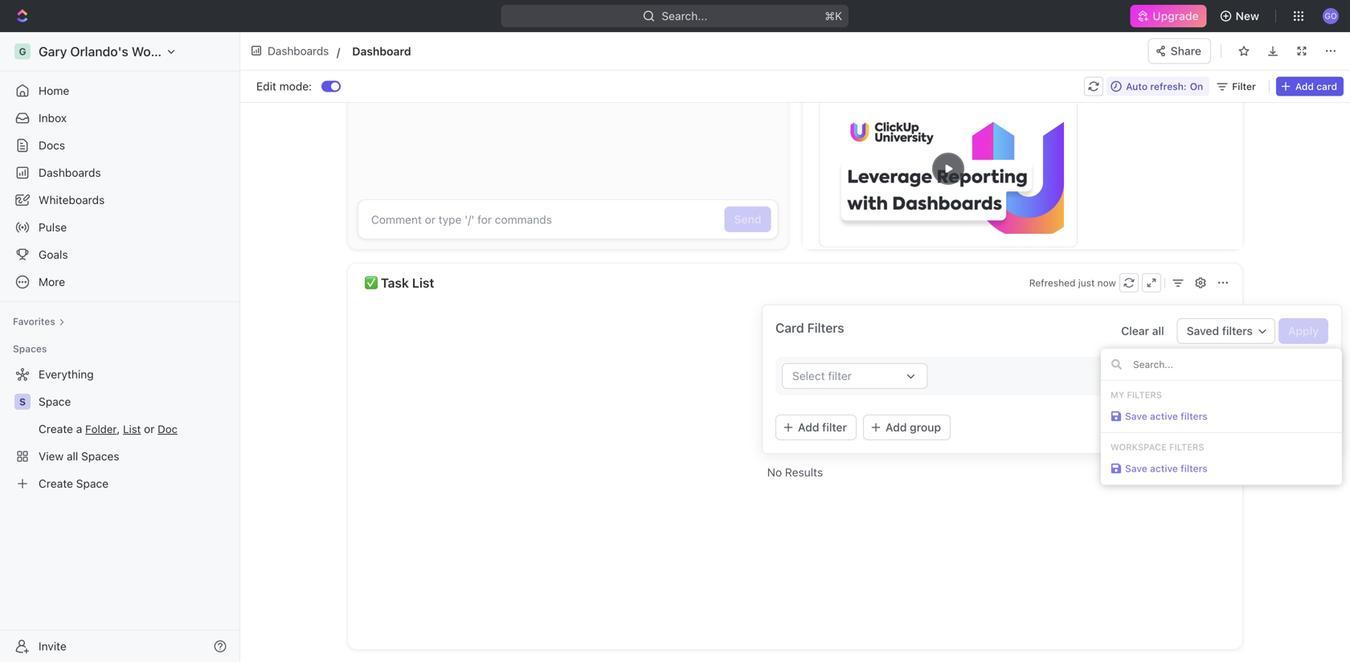 Task type: locate. For each thing, give the bounding box(es) containing it.
filters up 'workspace filters'
[[1181, 411, 1208, 422]]

0 vertical spatial filter
[[828, 369, 852, 383]]

add left the card
[[1296, 81, 1314, 92]]

home
[[39, 84, 69, 97]]

clear all button
[[1112, 318, 1174, 344]]

filters right card
[[808, 320, 844, 336]]

inbox link
[[6, 105, 233, 131]]

with
[[1063, 78, 1086, 91]]

2 horizontal spatial add
[[1296, 81, 1314, 92]]

save active filters down 'workspace filters'
[[1125, 463, 1208, 474]]

active
[[1150, 411, 1178, 422], [1150, 463, 1178, 474]]

1 vertical spatial save
[[1125, 463, 1148, 474]]

0 horizontal spatial dashboards link
[[6, 160, 233, 186]]

0 vertical spatial dashboards link
[[247, 39, 334, 63]]

1 vertical spatial filters
[[1181, 411, 1208, 422]]

filter
[[828, 369, 852, 383], [822, 421, 847, 434]]

dashboards
[[268, 44, 329, 57], [1088, 78, 1152, 91], [39, 166, 101, 179]]

new
[[1236, 9, 1260, 23]]

add for add group
[[886, 421, 907, 434]]

dashboards right with
[[1088, 78, 1152, 91]]

send button
[[725, 207, 771, 232]]

add
[[1296, 81, 1314, 92], [798, 421, 819, 434], [886, 421, 907, 434]]

select filter
[[793, 369, 852, 383]]

active up 'workspace filters'
[[1150, 411, 1178, 422]]

2 horizontal spatial filters
[[1169, 442, 1204, 453]]

filters
[[1222, 324, 1253, 338], [1181, 411, 1208, 422], [1181, 463, 1208, 474]]

add group button
[[863, 415, 951, 440]]

dashboards link
[[247, 39, 334, 63], [6, 160, 233, 186]]

1 vertical spatial dashboards
[[1088, 78, 1152, 91]]

1 vertical spatial filters
[[1127, 390, 1162, 400]]

filter inside dropdown button
[[828, 369, 852, 383]]

filter right select
[[828, 369, 852, 383]]

docs link
[[6, 133, 233, 158]]

dec 14, 2023 at 11:59 am
[[1141, 40, 1265, 52]]

university:
[[896, 78, 953, 91]]

11:59
[[1221, 40, 1247, 52]]

add up the results
[[798, 421, 819, 434]]

clickup logo image
[[1276, 39, 1348, 53]]

0 vertical spatial save active filters
[[1125, 411, 1208, 422]]

2 vertical spatial filters
[[1169, 442, 1204, 453]]

1 vertical spatial filter
[[822, 421, 847, 434]]

dashboards link up whiteboards link
[[6, 160, 233, 186]]

card filters
[[776, 320, 844, 336]]

no results
[[767, 466, 823, 479]]

None text field
[[352, 41, 685, 61]]

dashboards inside sidebar navigation
[[39, 166, 101, 179]]

0 vertical spatial filters
[[808, 320, 844, 336]]

save
[[1125, 411, 1148, 422], [1125, 463, 1148, 474]]

refreshed just now
[[1029, 277, 1116, 289]]

apply button
[[1279, 318, 1329, 344]]

0 horizontal spatial filters
[[808, 320, 844, 336]]

add left group
[[886, 421, 907, 434]]

2 vertical spatial filters
[[1181, 463, 1208, 474]]

dashboards link up mode:
[[247, 39, 334, 63]]

1 horizontal spatial add
[[886, 421, 907, 434]]

filters
[[808, 320, 844, 336], [1127, 390, 1162, 400], [1169, 442, 1204, 453]]

whiteboards
[[39, 193, 105, 207]]

2 vertical spatial dashboards
[[39, 166, 101, 179]]

filters up search... field
[[1222, 324, 1253, 338]]

sidebar navigation
[[0, 32, 240, 662]]

save active filters up 'workspace filters'
[[1125, 411, 1208, 422]]

dashboards up whiteboards
[[39, 166, 101, 179]]

save active filters
[[1125, 411, 1208, 422], [1125, 463, 1208, 474]]

reporting
[[1008, 78, 1060, 91]]

clear
[[1121, 324, 1149, 338]]

refreshed
[[1029, 277, 1076, 289]]

add card button
[[1276, 77, 1344, 96]]

s
[[19, 396, 26, 408]]

dashboards for dashboards link to the bottom
[[39, 166, 101, 179]]

0 vertical spatial filters
[[1222, 324, 1253, 338]]

add for add card
[[1296, 81, 1314, 92]]

filter down select filter
[[822, 421, 847, 434]]

share
[[1171, 44, 1202, 57]]

1 horizontal spatial filters
[[1127, 390, 1162, 400]]

0 vertical spatial active
[[1150, 411, 1178, 422]]

active down 'workspace filters'
[[1150, 463, 1178, 474]]

1 vertical spatial save active filters
[[1125, 463, 1208, 474]]

⌘k
[[825, 9, 843, 23]]

0 vertical spatial save
[[1125, 411, 1148, 422]]

filters right my
[[1127, 390, 1162, 400]]

filters for workspace filters
[[1169, 442, 1204, 453]]

filters right workspace
[[1169, 442, 1204, 453]]

card
[[776, 320, 804, 336]]

2 horizontal spatial dashboards
[[1088, 78, 1152, 91]]

list
[[412, 275, 434, 291]]

auto refresh: on
[[1126, 81, 1203, 92]]

add filter
[[798, 421, 847, 434]]

0 horizontal spatial dashboards
[[39, 166, 101, 179]]

dashboards for rightmost dashboards link
[[268, 44, 329, 57]]

filter inside button
[[822, 421, 847, 434]]

now
[[1098, 277, 1116, 289]]

0 vertical spatial dashboards
[[268, 44, 329, 57]]

edit mode:
[[256, 80, 312, 93]]

group
[[910, 421, 941, 434]]

2 active from the top
[[1150, 463, 1178, 474]]

pulse
[[39, 221, 67, 234]]

workspace filters
[[1111, 442, 1204, 453]]

goals
[[39, 248, 68, 261]]

2 save active filters from the top
[[1125, 463, 1208, 474]]

no
[[767, 466, 782, 479]]

search...
[[662, 9, 708, 23]]

save down "my filters"
[[1125, 411, 1148, 422]]

spaces
[[13, 343, 47, 354]]

1 horizontal spatial dashboards
[[268, 44, 329, 57]]

1 vertical spatial active
[[1150, 463, 1178, 474]]

invite
[[39, 640, 67, 653]]

save down workspace
[[1125, 463, 1148, 474]]

my
[[1111, 390, 1125, 400]]

✅ task list button
[[364, 272, 1024, 294]]

filters down 'workspace filters'
[[1181, 463, 1208, 474]]

send
[[734, 213, 761, 226]]

0 horizontal spatial add
[[798, 421, 819, 434]]

dashboards up mode:
[[268, 44, 329, 57]]

apply
[[1288, 324, 1319, 338]]

card
[[1317, 81, 1337, 92]]

whiteboards link
[[6, 187, 233, 213]]

new button
[[1213, 3, 1269, 29]]



Task type: vqa. For each thing, say whether or not it's contained in the screenshot.
the Search tasks... text field
no



Task type: describe. For each thing, give the bounding box(es) containing it.
dec
[[1141, 40, 1161, 52]]

1 vertical spatial dashboards link
[[6, 160, 233, 186]]

workspace
[[1111, 442, 1167, 453]]

saved filters
[[1187, 324, 1253, 338]]

docs
[[39, 139, 65, 152]]

goals link
[[6, 242, 233, 268]]

all
[[1152, 324, 1164, 338]]

add for add filter
[[798, 421, 819, 434]]

select
[[793, 369, 825, 383]]

space, , element
[[14, 394, 31, 410]]

my filters
[[1111, 390, 1162, 400]]

filters for card filters
[[808, 320, 844, 336]]

leverage
[[956, 78, 1005, 91]]

add group
[[886, 421, 941, 434]]

refresh:
[[1150, 81, 1187, 92]]

1 save active filters from the top
[[1125, 411, 1208, 422]]

space link
[[39, 389, 230, 415]]

auto
[[1126, 81, 1148, 92]]

select filter button
[[782, 363, 928, 389]]

add filter button
[[776, 415, 857, 440]]

am
[[1250, 40, 1265, 52]]

home link
[[6, 78, 233, 104]]

✅ task list
[[365, 275, 434, 291]]

at
[[1209, 40, 1218, 52]]

task
[[381, 275, 409, 291]]

inbox
[[39, 111, 67, 125]]

mode:
[[279, 80, 312, 93]]

2 save from the top
[[1125, 463, 1148, 474]]

1 save from the top
[[1125, 411, 1148, 422]]

share button
[[1148, 38, 1211, 64]]

1 active from the top
[[1150, 411, 1178, 422]]

filters inside button
[[1222, 324, 1253, 338]]

2023
[[1180, 40, 1206, 52]]

filter for add filter
[[822, 421, 847, 434]]

1 horizontal spatial dashboards link
[[247, 39, 334, 63]]

14,
[[1163, 40, 1178, 52]]

add card
[[1296, 81, 1337, 92]]

clickup university: leverage reporting with dashboards link
[[852, 65, 1152, 104]]

clickup university: leverage reporting with dashboards
[[852, 78, 1152, 91]]

edit
[[256, 80, 276, 93]]

favorites button
[[6, 312, 71, 331]]

Search... field
[[1132, 358, 1332, 371]]

favorites
[[13, 316, 55, 327]]

results
[[785, 466, 823, 479]]

clear all
[[1121, 324, 1164, 338]]

upgrade link
[[1130, 5, 1207, 27]]

filter for select filter
[[828, 369, 852, 383]]

pulse link
[[6, 215, 233, 240]]

filters for my filters
[[1127, 390, 1162, 400]]

space
[[39, 395, 71, 408]]

clickup
[[852, 78, 893, 91]]

✅
[[365, 275, 378, 291]]

on
[[1190, 81, 1203, 92]]

just
[[1078, 277, 1095, 289]]

saved
[[1187, 324, 1219, 338]]

upgrade
[[1153, 9, 1199, 23]]

saved filters button
[[1177, 318, 1275, 344]]



